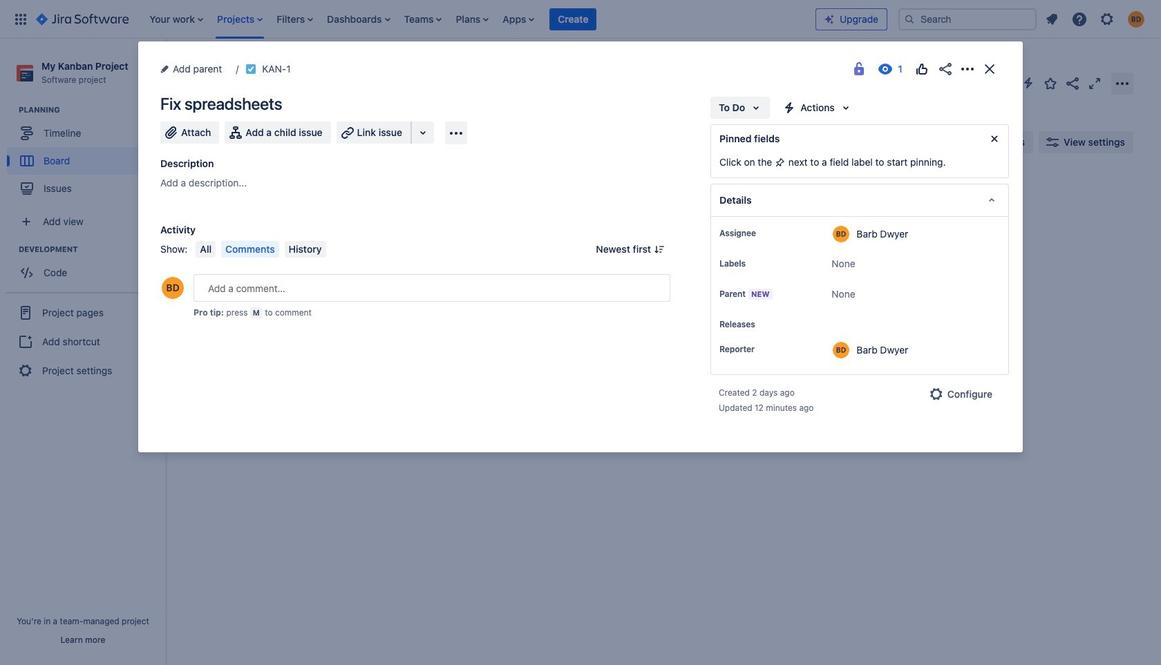 Task type: describe. For each thing, give the bounding box(es) containing it.
1 heading from the top
[[19, 105, 165, 116]]

Search field
[[899, 8, 1037, 30]]

5 list item from the left
[[400, 0, 446, 38]]

create column image
[[781, 181, 798, 198]]

1 horizontal spatial list
[[1040, 7, 1153, 31]]

copy link to issue image
[[288, 63, 299, 74]]

1 list item from the left
[[145, 0, 207, 38]]

8 list item from the left
[[550, 0, 597, 38]]

0 horizontal spatial task image
[[205, 250, 216, 261]]

1 more information about barb dwyer image from the top
[[834, 226, 850, 243]]

2 more information about barb dwyer image from the top
[[834, 342, 850, 359]]

add app image
[[448, 125, 465, 141]]

search image
[[904, 13, 916, 25]]

0 vertical spatial group
[[7, 105, 165, 207]]

sidebar element
[[0, 39, 166, 666]]

6 list item from the left
[[452, 0, 493, 38]]

assignee pin to top. only you can see pinned fields. image
[[759, 228, 770, 239]]

labels pin to top. only you can see pinned fields. image
[[749, 259, 760, 270]]

star kan board image
[[1043, 75, 1059, 92]]

3 list item from the left
[[273, 0, 317, 38]]

vote options: no one has voted for this issue yet. image
[[914, 61, 931, 77]]



Task type: vqa. For each thing, say whether or not it's contained in the screenshot.
"Your profile and settings" icon at the top of page
no



Task type: locate. For each thing, give the bounding box(es) containing it.
7 list item from the left
[[499, 0, 539, 38]]

list item
[[145, 0, 207, 38], [213, 0, 267, 38], [273, 0, 317, 38], [323, 0, 394, 38], [400, 0, 446, 38], [452, 0, 493, 38], [499, 0, 539, 38], [550, 0, 597, 38]]

2 heading from the top
[[19, 244, 165, 255]]

0 horizontal spatial list
[[143, 0, 816, 38]]

4 list item from the left
[[323, 0, 394, 38]]

0 vertical spatial task image
[[246, 64, 257, 75]]

None search field
[[899, 8, 1037, 30]]

Add a comment… field
[[194, 275, 671, 302]]

add people image
[[340, 134, 357, 151]]

banner
[[0, 0, 1162, 39]]

1 vertical spatial group
[[7, 244, 165, 291]]

menu bar
[[193, 241, 329, 258]]

1 vertical spatial task image
[[205, 250, 216, 261]]

1 vertical spatial heading
[[19, 244, 165, 255]]

2 list item from the left
[[213, 0, 267, 38]]

jira software image
[[36, 11, 129, 27], [36, 11, 129, 27]]

0 vertical spatial heading
[[19, 105, 165, 116]]

0 vertical spatial more information about barb dwyer image
[[834, 226, 850, 243]]

task image
[[246, 64, 257, 75], [205, 250, 216, 261]]

actions image
[[960, 61, 976, 77]]

primary element
[[8, 0, 816, 38]]

group
[[7, 105, 165, 207], [7, 244, 165, 291], [6, 293, 160, 391]]

enter full screen image
[[1087, 75, 1104, 92]]

Search this board text field
[[195, 130, 259, 155]]

1 vertical spatial more information about barb dwyer image
[[834, 342, 850, 359]]

link web pages and more image
[[415, 124, 432, 141]]

1 horizontal spatial task image
[[246, 64, 257, 75]]

hide message image
[[987, 131, 1003, 147]]

details element
[[711, 184, 1010, 217]]

more information about barb dwyer image
[[834, 226, 850, 243], [834, 342, 850, 359]]

heading
[[19, 105, 165, 116], [19, 244, 165, 255]]

2 vertical spatial group
[[6, 293, 160, 391]]

close image
[[982, 61, 998, 77]]

dialog
[[138, 41, 1023, 453]]

list
[[143, 0, 816, 38], [1040, 7, 1153, 31]]



